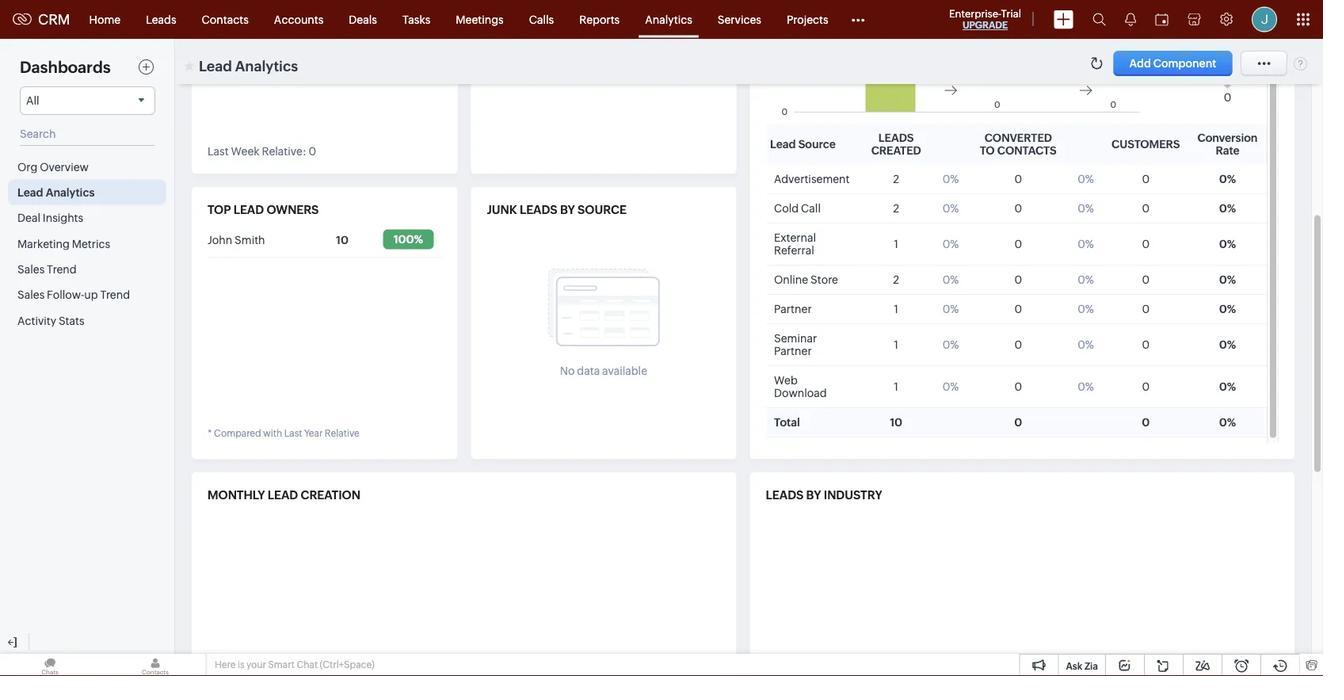 Task type: locate. For each thing, give the bounding box(es) containing it.
total
[[774, 417, 800, 429]]

lead source
[[770, 138, 836, 151]]

lead left source
[[770, 138, 796, 151]]

0 vertical spatial sales
[[17, 263, 45, 276]]

3 2 from the top
[[893, 274, 899, 287]]

by left industry
[[807, 488, 821, 502]]

1 for download
[[894, 381, 898, 394]]

2 sales from the top
[[17, 289, 45, 301]]

0 vertical spatial leads
[[879, 132, 914, 145]]

lead analytics link
[[8, 179, 166, 205]]

rate
[[1216, 145, 1240, 157]]

1 1 from the top
[[894, 238, 898, 251]]

deals
[[349, 13, 377, 26]]

10 for john smith
[[336, 234, 349, 246]]

* compared with last year relative
[[208, 428, 360, 439]]

0 vertical spatial trend
[[47, 263, 77, 276]]

0 vertical spatial lead
[[234, 203, 264, 217]]

1 vertical spatial by
[[807, 488, 821, 502]]

2 for advertisement
[[893, 173, 899, 186]]

compared
[[214, 428, 261, 439]]

contacts
[[202, 13, 249, 26]]

online store
[[774, 274, 838, 287]]

2 horizontal spatial leads
[[879, 132, 914, 145]]

leads created
[[871, 132, 921, 157]]

0 horizontal spatial last
[[208, 145, 229, 158]]

1 partner from the top
[[774, 303, 812, 316]]

top lead owners
[[208, 203, 319, 217]]

partner
[[774, 303, 812, 316], [774, 345, 812, 358]]

4 1 from the top
[[894, 381, 898, 394]]

0 horizontal spatial lead
[[234, 203, 264, 217]]

stats
[[59, 314, 85, 327]]

lead right monthly
[[268, 488, 298, 502]]

partner down online
[[774, 303, 812, 316]]

last week relative: 0
[[208, 145, 316, 158]]

seminar partner
[[774, 333, 817, 358]]

0 horizontal spatial 10
[[336, 234, 349, 246]]

deal insights link
[[8, 205, 166, 231]]

1 for partner
[[894, 339, 898, 352]]

Search text field
[[20, 123, 155, 146]]

web download
[[774, 375, 827, 400]]

0 horizontal spatial by
[[560, 203, 575, 217]]

lead analytics down contacts link
[[199, 58, 298, 74]]

2 vertical spatial 2
[[893, 274, 899, 287]]

is
[[238, 659, 245, 670]]

deals link
[[336, 0, 390, 38]]

sales for sales trend
[[17, 263, 45, 276]]

with
[[263, 428, 282, 439]]

2 for online store
[[893, 274, 899, 287]]

cold
[[774, 203, 799, 215]]

lead
[[234, 203, 264, 217], [268, 488, 298, 502]]

contacts
[[997, 145, 1057, 157]]

0 vertical spatial last
[[208, 145, 229, 158]]

upgrade
[[963, 20, 1008, 31]]

analytics down overview
[[46, 186, 95, 199]]

contacts link
[[189, 0, 261, 38]]

monthly
[[208, 488, 265, 502]]

ask zia
[[1066, 661, 1099, 671]]

online
[[774, 274, 808, 287]]

2 horizontal spatial analytics
[[645, 13, 693, 26]]

creation
[[301, 488, 361, 502]]

data
[[577, 365, 600, 377]]

john smith
[[208, 234, 265, 246]]

converted to contacts
[[980, 132, 1057, 157]]

1 vertical spatial last
[[284, 428, 302, 439]]

2 2 from the top
[[893, 203, 899, 215]]

calls
[[529, 13, 554, 26]]

lead analytics
[[199, 58, 298, 74], [17, 186, 95, 199]]

sales down marketing
[[17, 263, 45, 276]]

marketing
[[17, 237, 70, 250]]

trend down marketing metrics
[[47, 263, 77, 276]]

search image
[[1093, 13, 1107, 26]]

call
[[801, 203, 821, 215]]

no
[[560, 365, 575, 377]]

(ctrl+space)
[[320, 659, 375, 670]]

1 vertical spatial 2
[[893, 203, 899, 215]]

1 horizontal spatial by
[[807, 488, 821, 502]]

0 vertical spatial lead
[[199, 58, 232, 74]]

trend right up
[[100, 289, 130, 301]]

trend
[[47, 263, 77, 276], [100, 289, 130, 301]]

2 partner from the top
[[774, 345, 812, 358]]

home
[[89, 13, 121, 26]]

available
[[602, 365, 648, 377]]

marketing metrics link
[[8, 231, 166, 256]]

store
[[810, 274, 838, 287]]

last left year
[[284, 428, 302, 439]]

1 vertical spatial analytics
[[235, 58, 298, 74]]

1 vertical spatial partner
[[774, 345, 812, 358]]

lead up deal
[[17, 186, 43, 199]]

2 vertical spatial leads
[[766, 488, 804, 502]]

analytics down accounts link
[[235, 58, 298, 74]]

metrics
[[72, 237, 110, 250]]

no data available
[[560, 365, 648, 377]]

1 horizontal spatial leads
[[766, 488, 804, 502]]

1 horizontal spatial trend
[[100, 289, 130, 301]]

1 vertical spatial lead
[[268, 488, 298, 502]]

0 horizontal spatial trend
[[47, 263, 77, 276]]

insights
[[43, 212, 83, 224]]

1 vertical spatial 10
[[890, 417, 902, 429]]

1 vertical spatial trend
[[100, 289, 130, 301]]

lead right top on the top of page
[[234, 203, 264, 217]]

1 2 from the top
[[893, 173, 899, 186]]

relative
[[325, 428, 360, 439]]

monthly lead creation
[[208, 488, 361, 502]]

3 1 from the top
[[894, 339, 898, 352]]

sales up activity
[[17, 289, 45, 301]]

leads inside leads created
[[879, 132, 914, 145]]

analytics right reports link
[[645, 13, 693, 26]]

leads for leads by industry
[[766, 488, 804, 502]]

partner inside seminar partner
[[774, 345, 812, 358]]

sales
[[17, 263, 45, 276], [17, 289, 45, 301]]

to
[[980, 145, 995, 157]]

None button
[[1114, 51, 1233, 76]]

last left week
[[208, 145, 229, 158]]

10 for total
[[890, 417, 902, 429]]

2 horizontal spatial lead
[[770, 138, 796, 151]]

1 horizontal spatial lead
[[268, 488, 298, 502]]

leads
[[146, 13, 176, 26]]

meetings link
[[443, 0, 517, 38]]

org overview link
[[8, 154, 166, 179]]

trial
[[1002, 8, 1022, 19]]

your
[[247, 659, 266, 670]]

by left "source"
[[560, 203, 575, 217]]

meetings
[[456, 13, 504, 26]]

john
[[208, 234, 232, 246]]

sales trend link
[[8, 256, 166, 282]]

lead down the "contacts"
[[199, 58, 232, 74]]

0%
[[943, 173, 959, 186], [1078, 173, 1094, 186], [1219, 173, 1236, 186], [943, 203, 959, 215], [1078, 203, 1094, 215], [1219, 203, 1236, 215], [943, 238, 959, 251], [1078, 238, 1094, 251], [1219, 238, 1236, 251], [943, 274, 959, 287], [1078, 274, 1094, 287], [1219, 274, 1236, 287], [943, 303, 959, 316], [1078, 303, 1094, 316], [1219, 303, 1236, 316], [943, 339, 959, 352], [1078, 339, 1094, 352], [1219, 339, 1236, 352], [943, 381, 959, 394], [1078, 381, 1094, 394], [1219, 381, 1236, 394], [1219, 417, 1236, 429]]

calls link
[[517, 0, 567, 38]]

lead for top
[[234, 203, 264, 217]]

0 vertical spatial partner
[[774, 303, 812, 316]]

analytics link
[[633, 0, 705, 38]]

0 horizontal spatial leads
[[520, 203, 558, 217]]

0 vertical spatial 2
[[893, 173, 899, 186]]

1
[[894, 238, 898, 251], [894, 303, 898, 316], [894, 339, 898, 352], [894, 381, 898, 394]]

partner up web
[[774, 345, 812, 358]]

2 vertical spatial analytics
[[46, 186, 95, 199]]

analytics
[[645, 13, 693, 26], [235, 58, 298, 74], [46, 186, 95, 199]]

external referral
[[774, 232, 816, 257]]

lead
[[199, 58, 232, 74], [770, 138, 796, 151], [17, 186, 43, 199]]

top
[[208, 203, 231, 217]]

services link
[[705, 0, 774, 38]]

0 horizontal spatial analytics
[[46, 186, 95, 199]]

sales for sales follow-up trend
[[17, 289, 45, 301]]

1 vertical spatial sales
[[17, 289, 45, 301]]

1 horizontal spatial lead analytics
[[199, 58, 298, 74]]

0 vertical spatial 10
[[336, 234, 349, 246]]

chats image
[[0, 654, 100, 676]]

1 sales from the top
[[17, 263, 45, 276]]

1 horizontal spatial 10
[[890, 417, 902, 429]]

0 horizontal spatial lead
[[17, 186, 43, 199]]

1 horizontal spatial lead
[[199, 58, 232, 74]]

1 vertical spatial lead analytics
[[17, 186, 95, 199]]

lead analytics down org overview
[[17, 186, 95, 199]]



Task type: vqa. For each thing, say whether or not it's contained in the screenshot.
1st 'City' from the left
no



Task type: describe. For each thing, give the bounding box(es) containing it.
web
[[774, 375, 798, 387]]

signals image
[[1126, 13, 1137, 26]]

tasks
[[403, 13, 431, 26]]

enterprise-trial upgrade
[[950, 8, 1022, 31]]

reports
[[580, 13, 620, 26]]

ask
[[1066, 661, 1083, 671]]

org
[[17, 160, 38, 173]]

0 vertical spatial analytics
[[645, 13, 693, 26]]

crm
[[38, 11, 70, 28]]

leads link
[[133, 0, 189, 38]]

deal insights
[[17, 212, 83, 224]]

home link
[[77, 0, 133, 38]]

2 for cold call
[[893, 203, 899, 215]]

projects
[[787, 13, 829, 26]]

2 vertical spatial lead
[[17, 186, 43, 199]]

external
[[774, 232, 816, 245]]

Other Modules field
[[841, 7, 876, 32]]

1 vertical spatial leads
[[520, 203, 558, 217]]

lead for monthly
[[268, 488, 298, 502]]

junk
[[487, 203, 517, 217]]

junk leads by source
[[487, 203, 627, 217]]

0 vertical spatial by
[[560, 203, 575, 217]]

org overview
[[17, 160, 89, 173]]

here is your smart chat (ctrl+space)
[[215, 659, 375, 670]]

1 horizontal spatial last
[[284, 428, 302, 439]]

overview
[[40, 160, 89, 173]]

1 horizontal spatial analytics
[[235, 58, 298, 74]]

leads by industry
[[766, 488, 883, 502]]

referral
[[774, 245, 814, 257]]

sales trend
[[17, 263, 77, 276]]

accounts link
[[261, 0, 336, 38]]

here
[[215, 659, 236, 670]]

*
[[208, 428, 212, 439]]

week
[[231, 145, 260, 158]]

accounts
[[274, 13, 324, 26]]

download
[[774, 387, 827, 400]]

enterprise-
[[950, 8, 1002, 19]]

services
[[718, 13, 762, 26]]

dashboards
[[20, 58, 111, 76]]

sales follow-up trend
[[17, 289, 130, 301]]

conversion rate
[[1198, 132, 1258, 157]]

conversion
[[1198, 132, 1258, 145]]

relative:
[[262, 145, 306, 158]]

activity stats
[[17, 314, 85, 327]]

0 vertical spatial lead analytics
[[199, 58, 298, 74]]

year
[[304, 428, 323, 439]]

advertisement
[[774, 173, 850, 186]]

chat
[[297, 659, 318, 670]]

smart
[[268, 659, 295, 670]]

help image
[[1294, 56, 1308, 71]]

smith
[[235, 234, 265, 246]]

2 1 from the top
[[894, 303, 898, 316]]

1 vertical spatial lead
[[770, 138, 796, 151]]

signals element
[[1116, 0, 1146, 39]]

customers
[[1112, 138, 1180, 151]]

1 for referral
[[894, 238, 898, 251]]

deal
[[17, 212, 40, 224]]

zia
[[1085, 661, 1099, 671]]

activity stats link
[[8, 308, 166, 333]]

marketing metrics
[[17, 237, 110, 250]]

projects link
[[774, 0, 841, 38]]

sales follow-up trend link
[[8, 282, 166, 308]]

calendar image
[[1156, 13, 1169, 26]]

leads for leads created
[[879, 132, 914, 145]]

crm link
[[13, 11, 70, 28]]

converted
[[985, 132, 1052, 145]]

follow-
[[47, 289, 84, 301]]

profile image
[[1252, 7, 1278, 32]]

search element
[[1084, 0, 1116, 39]]

profile element
[[1243, 0, 1287, 38]]

All field
[[20, 86, 155, 115]]

create menu element
[[1045, 0, 1084, 38]]

0 horizontal spatial lead analytics
[[17, 186, 95, 199]]

create menu image
[[1054, 10, 1074, 29]]

owners
[[267, 203, 319, 217]]

activity
[[17, 314, 56, 327]]

cold call
[[774, 203, 821, 215]]

all
[[26, 94, 39, 107]]

created
[[871, 145, 921, 157]]

source
[[798, 138, 836, 151]]

tasks link
[[390, 0, 443, 38]]

up
[[84, 289, 98, 301]]

source
[[578, 203, 627, 217]]

contacts image
[[105, 654, 205, 676]]

reports link
[[567, 0, 633, 38]]

100%
[[394, 233, 423, 245]]



